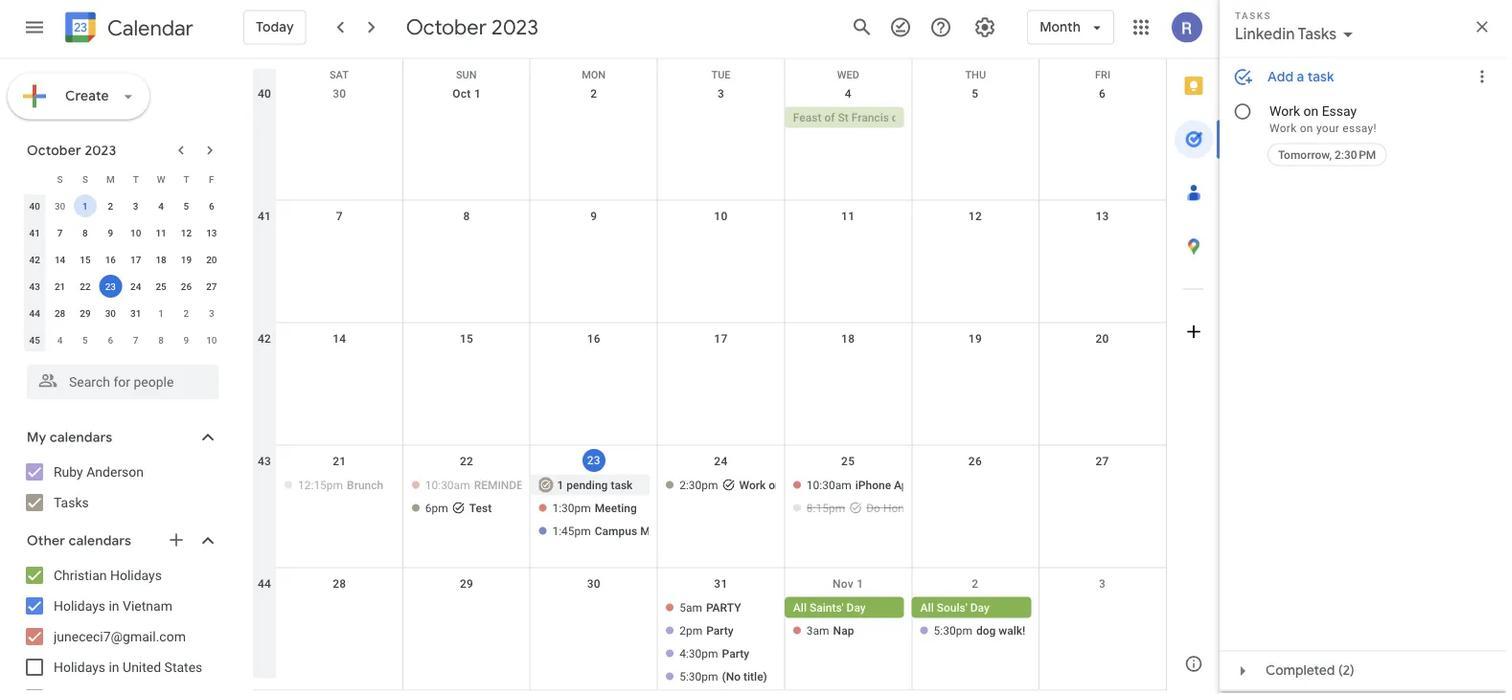 Task type: locate. For each thing, give the bounding box(es) containing it.
24 up 2:30pm 'button'
[[714, 455, 728, 468]]

oct
[[453, 87, 471, 100]]

2 vertical spatial 4
[[57, 334, 63, 346]]

0 horizontal spatial 17
[[130, 254, 141, 265]]

1 horizontal spatial 40
[[258, 87, 271, 100]]

1 vertical spatial 40
[[29, 200, 40, 211]]

brunch
[[347, 479, 384, 492]]

0 horizontal spatial 22
[[80, 280, 91, 292]]

0 vertical spatial 4
[[845, 87, 852, 100]]

main drawer image
[[23, 16, 46, 39]]

12
[[969, 209, 982, 223], [181, 227, 192, 238]]

5:30pm
[[934, 624, 973, 638], [680, 670, 718, 684]]

2 day from the left
[[971, 601, 990, 615]]

31 right the 30 element
[[130, 307, 141, 319]]

21
[[55, 280, 65, 292], [333, 455, 346, 468]]

12:15pm
[[298, 479, 343, 492]]

1 vertical spatial october
[[27, 141, 81, 159]]

23 up 1 pending task
[[587, 454, 601, 468]]

30 down 'sat'
[[333, 87, 346, 100]]

7 inside november 7 element
[[133, 334, 139, 346]]

10:30am button for 6pm
[[407, 475, 523, 496]]

calendar
[[107, 14, 193, 41]]

0 horizontal spatial 21
[[55, 280, 65, 292]]

1 vertical spatial 9
[[108, 227, 113, 238]]

4
[[845, 87, 852, 100], [158, 200, 164, 211], [57, 334, 63, 346]]

43
[[29, 280, 40, 292], [258, 455, 271, 468]]

mon
[[582, 69, 606, 81]]

0 horizontal spatial 13
[[206, 227, 217, 238]]

2 all from the left
[[921, 601, 934, 615]]

day for all souls' day
[[971, 601, 990, 615]]

2 of from the left
[[892, 111, 903, 124]]

0 vertical spatial 14
[[55, 254, 65, 265]]

1 horizontal spatial 10:30am button
[[785, 475, 904, 496]]

0 vertical spatial 5:30pm
[[934, 624, 973, 638]]

all for all saints' day
[[793, 601, 807, 615]]

2
[[591, 87, 597, 100], [108, 200, 113, 211], [184, 307, 189, 319], [972, 577, 979, 591]]

row group
[[22, 192, 224, 353]]

1 vertical spatial 27
[[1096, 455, 1110, 468]]

0 horizontal spatial all
[[793, 601, 807, 615]]

41 inside october 2023 grid
[[29, 227, 40, 238]]

september 30 element
[[48, 194, 71, 217]]

7
[[336, 209, 343, 223], [57, 227, 63, 238], [133, 334, 139, 346]]

feast
[[793, 111, 822, 124]]

1 horizontal spatial 8
[[158, 334, 164, 346]]

1 cell
[[73, 192, 98, 219]]

0 vertical spatial 25
[[156, 280, 167, 292]]

1 horizontal spatial 13
[[1096, 209, 1110, 223]]

0 horizontal spatial 5
[[83, 334, 88, 346]]

2 10:30am button from the left
[[785, 475, 904, 496]]

row containing 45
[[22, 326, 224, 353]]

8
[[463, 209, 470, 223], [83, 227, 88, 238], [158, 334, 164, 346]]

2pm party
[[680, 624, 734, 638]]

s up 'september 30' element
[[57, 173, 63, 185]]

21 up 12:15pm brunch
[[333, 455, 346, 468]]

ruby
[[54, 464, 83, 480]]

dog
[[977, 624, 996, 638]]

0 horizontal spatial 31
[[130, 307, 141, 319]]

42 left 14 element
[[29, 254, 40, 265]]

40 inside october 2023 grid
[[29, 200, 40, 211]]

1 vertical spatial 13
[[206, 227, 217, 238]]

1 horizontal spatial 22
[[460, 455, 474, 468]]

1 all from the left
[[793, 601, 807, 615]]

0 horizontal spatial 4
[[57, 334, 63, 346]]

calendars up ruby
[[50, 429, 112, 446]]

t left w
[[133, 173, 139, 185]]

0 vertical spatial october
[[406, 14, 487, 41]]

42 right november 10 element
[[258, 332, 271, 346]]

1 horizontal spatial october 2023
[[406, 14, 539, 41]]

0 vertical spatial 27
[[206, 280, 217, 292]]

12 inside 12 element
[[181, 227, 192, 238]]

october 2023 grid
[[18, 165, 224, 353]]

10 for november 10 element
[[206, 334, 217, 346]]

1 vertical spatial 43
[[258, 455, 271, 468]]

23 right 22 element
[[105, 280, 116, 292]]

in up junececi7@gmail.com in the bottom left of the page
[[109, 598, 119, 614]]

1 vertical spatial 44
[[258, 577, 271, 591]]

1 vertical spatial 20
[[1096, 332, 1110, 346]]

20 inside 20 element
[[206, 254, 217, 265]]

1 10:30am from the left
[[425, 479, 470, 492]]

1 vertical spatial 16
[[587, 332, 601, 346]]

15 element
[[74, 248, 97, 271]]

10:30am button
[[407, 475, 523, 496], [785, 475, 904, 496]]

27 element
[[200, 275, 223, 298]]

october 2023
[[406, 14, 539, 41], [27, 141, 116, 159]]

row
[[253, 59, 1167, 88], [253, 78, 1167, 201], [22, 165, 224, 192], [22, 192, 224, 219], [253, 201, 1167, 323], [22, 219, 224, 246], [22, 246, 224, 273], [22, 273, 224, 300], [22, 300, 224, 326], [253, 323, 1167, 446], [22, 326, 224, 353], [253, 446, 1167, 569], [253, 569, 1167, 692]]

1 horizontal spatial 44
[[258, 577, 271, 591]]

30 right 29 element
[[105, 307, 116, 319]]

6 left november 7 element
[[108, 334, 113, 346]]

of
[[825, 111, 835, 124], [892, 111, 903, 124]]

40 for 1
[[29, 200, 40, 211]]

cell
[[403, 107, 530, 130], [530, 107, 658, 130], [658, 107, 785, 130], [912, 107, 1039, 130], [403, 475, 531, 544], [530, 475, 658, 544], [785, 475, 939, 544], [912, 475, 1039, 544], [403, 598, 530, 690], [530, 598, 658, 690], [658, 598, 785, 690], [785, 598, 912, 690], [912, 598, 1039, 690], [1039, 598, 1166, 690]]

40 for 30
[[258, 87, 271, 100]]

1 horizontal spatial 10:30am
[[807, 479, 852, 492]]

14
[[55, 254, 65, 265], [333, 332, 346, 346]]

cell containing all souls' day
[[912, 598, 1039, 690]]

0 vertical spatial 13
[[1096, 209, 1110, 223]]

40 left 'september 30' element
[[29, 200, 40, 211]]

11
[[842, 209, 855, 223], [156, 227, 167, 238]]

0 horizontal spatial 11
[[156, 227, 167, 238]]

1 horizontal spatial 16
[[587, 332, 601, 346]]

5:30pm down the 4:30pm
[[680, 670, 718, 684]]

44 inside october 2023 grid
[[29, 307, 40, 319]]

1 horizontal spatial 7
[[133, 334, 139, 346]]

1 t from the left
[[133, 173, 139, 185]]

16
[[105, 254, 116, 265], [587, 332, 601, 346]]

27 inside grid
[[1096, 455, 1110, 468]]

8 inside row
[[158, 334, 164, 346]]

22 up test
[[460, 455, 474, 468]]

1 horizontal spatial 42
[[258, 332, 271, 346]]

1 day from the left
[[847, 601, 866, 615]]

1 horizontal spatial 28
[[333, 577, 346, 591]]

0 horizontal spatial 44
[[29, 307, 40, 319]]

october up sun
[[406, 14, 487, 41]]

0 horizontal spatial 24
[[130, 280, 141, 292]]

1 horizontal spatial s
[[82, 173, 88, 185]]

other calendars list
[[4, 560, 238, 695]]

0 horizontal spatial 6
[[108, 334, 113, 346]]

2 horizontal spatial 10
[[714, 209, 728, 223]]

13
[[1096, 209, 1110, 223], [206, 227, 217, 238]]

tasks
[[54, 495, 89, 510]]

my
[[27, 429, 46, 446]]

40
[[258, 87, 271, 100], [29, 200, 40, 211]]

create
[[65, 88, 109, 105]]

42 inside october 2023 grid
[[29, 254, 40, 265]]

calendar heading
[[104, 14, 193, 41]]

23 inside 23, today element
[[105, 280, 116, 292]]

7 inside grid
[[336, 209, 343, 223]]

column header
[[22, 165, 47, 192]]

row containing 23
[[253, 446, 1167, 569]]

13 inside grid
[[1096, 209, 1110, 223]]

feast of st francis of assisi
[[793, 111, 937, 124]]

4 down wed
[[845, 87, 852, 100]]

tab list
[[1167, 59, 1221, 638]]

grid
[[253, 59, 1167, 692]]

1 horizontal spatial of
[[892, 111, 903, 124]]

0 vertical spatial 42
[[29, 254, 40, 265]]

10:30am button up 8:15pm
[[785, 475, 904, 496]]

25 right 24 element
[[156, 280, 167, 292]]

28
[[55, 307, 65, 319], [333, 577, 346, 591]]

21 left 22 element
[[55, 280, 65, 292]]

5 right november 4 element
[[83, 334, 88, 346]]

1 vertical spatial 19
[[969, 332, 982, 346]]

0 vertical spatial 28
[[55, 307, 65, 319]]

2 vertical spatial 7
[[133, 334, 139, 346]]

1 vertical spatial 21
[[333, 455, 346, 468]]

row containing sat
[[253, 59, 1167, 88]]

5 up 12 element
[[184, 200, 189, 211]]

0 horizontal spatial 26
[[181, 280, 192, 292]]

42
[[29, 254, 40, 265], [258, 332, 271, 346]]

in left united
[[109, 659, 119, 675]]

0 horizontal spatial 18
[[156, 254, 167, 265]]

1 vertical spatial 17
[[714, 332, 728, 346]]

november 3 element
[[200, 301, 223, 324]]

0 vertical spatial 18
[[156, 254, 167, 265]]

1 horizontal spatial 11
[[842, 209, 855, 223]]

cell containing 1 pending task
[[530, 475, 658, 544]]

0 horizontal spatial 10
[[130, 227, 141, 238]]

s
[[57, 173, 63, 185], [82, 173, 88, 185]]

row group containing 40
[[22, 192, 224, 353]]

5
[[972, 87, 979, 100], [184, 200, 189, 211], [83, 334, 88, 346]]

do
[[867, 502, 881, 515]]

None search field
[[0, 357, 238, 399]]

16 element
[[99, 248, 122, 271]]

22 element
[[74, 275, 97, 298]]

2 horizontal spatial 5
[[972, 87, 979, 100]]

1 in from the top
[[109, 598, 119, 614]]

1 vertical spatial 2023
[[85, 141, 116, 159]]

party up (no
[[722, 647, 750, 661]]

0 horizontal spatial 23
[[105, 280, 116, 292]]

0 horizontal spatial 20
[[206, 254, 217, 265]]

s left m
[[82, 173, 88, 185]]

30 down 1:45pm button
[[587, 577, 601, 591]]

2 right november 1 element
[[184, 307, 189, 319]]

row containing s
[[22, 165, 224, 192]]

1 horizontal spatial t
[[183, 173, 189, 185]]

43 inside october 2023 grid
[[29, 280, 40, 292]]

0 horizontal spatial 15
[[80, 254, 91, 265]]

40 down today
[[258, 87, 271, 100]]

22 right 21 element
[[80, 280, 91, 292]]

19
[[181, 254, 192, 265], [969, 332, 982, 346]]

united
[[123, 659, 161, 675]]

party for 4:30pm party
[[722, 647, 750, 661]]

1 vertical spatial 41
[[29, 227, 40, 238]]

10:30am button up test
[[407, 475, 523, 496]]

st
[[838, 111, 849, 124]]

thu
[[966, 69, 986, 81]]

42 for 30
[[258, 332, 271, 346]]

1 vertical spatial 7
[[57, 227, 63, 238]]

31 up party on the left of page
[[714, 577, 728, 591]]

month
[[1040, 19, 1081, 36]]

holidays up vietnam
[[110, 567, 162, 583]]

2 in from the top
[[109, 659, 119, 675]]

holidays down junececi7@gmail.com in the bottom left of the page
[[54, 659, 105, 675]]

44 for 1
[[29, 307, 40, 319]]

0 horizontal spatial 42
[[29, 254, 40, 265]]

fri
[[1096, 69, 1111, 81]]

1 vertical spatial 11
[[156, 227, 167, 238]]

0 horizontal spatial 29
[[80, 307, 91, 319]]

4 left november 5 element
[[57, 334, 63, 346]]

nov
[[833, 577, 854, 591]]

1 horizontal spatial 6
[[209, 200, 214, 211]]

1 right 'september 30' element
[[83, 200, 88, 211]]

10 for 10 element
[[130, 227, 141, 238]]

0 vertical spatial 40
[[258, 87, 271, 100]]

1 horizontal spatial 17
[[714, 332, 728, 346]]

0 vertical spatial 7
[[336, 209, 343, 223]]

25
[[156, 280, 167, 292], [842, 455, 855, 468]]

26 element
[[175, 275, 198, 298]]

0 vertical spatial 29
[[80, 307, 91, 319]]

5:30pm down souls' at the bottom right
[[934, 624, 973, 638]]

calendars
[[50, 429, 112, 446], [69, 532, 131, 550]]

party down party on the left of page
[[707, 624, 734, 638]]

23 cell
[[98, 273, 123, 300]]

Search for people text field
[[38, 365, 207, 399]]

26
[[181, 280, 192, 292], [969, 455, 982, 468]]

43 for 1
[[29, 280, 40, 292]]

29 right 28 element
[[80, 307, 91, 319]]

44
[[29, 307, 40, 319], [258, 577, 271, 591]]

43 for 30
[[258, 455, 271, 468]]

24
[[130, 280, 141, 292], [714, 455, 728, 468]]

1 s from the left
[[57, 173, 63, 185]]

1 horizontal spatial 26
[[969, 455, 982, 468]]

0 horizontal spatial 5:30pm
[[680, 670, 718, 684]]

day up 5:30pm dog walk!
[[971, 601, 990, 615]]

holidays down christian
[[54, 598, 105, 614]]

22
[[80, 280, 91, 292], [460, 455, 474, 468]]

of left st
[[825, 111, 835, 124]]

2 vertical spatial 8
[[158, 334, 164, 346]]

october 2023 up sun
[[406, 14, 539, 41]]

column header inside october 2023 grid
[[22, 165, 47, 192]]

0 vertical spatial 8
[[463, 209, 470, 223]]

10:30am button for 8:15pm
[[785, 475, 904, 496]]

1 right "oct"
[[474, 87, 481, 100]]

5:30pm for 5:30pm dog walk!
[[934, 624, 973, 638]]

0 vertical spatial 24
[[130, 280, 141, 292]]

month button
[[1028, 4, 1115, 50]]

1 up 1:30pm
[[557, 479, 564, 492]]

25 element
[[150, 275, 173, 298]]

30
[[333, 87, 346, 100], [55, 200, 65, 211], [105, 307, 116, 319], [587, 577, 601, 591]]

1 vertical spatial 14
[[333, 332, 346, 346]]

6 down fri
[[1099, 87, 1106, 100]]

4 up 11 'element'
[[158, 200, 164, 211]]

settings menu image
[[974, 16, 997, 39]]

0 vertical spatial calendars
[[50, 429, 112, 446]]

28 inside 28 element
[[55, 307, 65, 319]]

party
[[707, 624, 734, 638], [722, 647, 750, 661]]

2023
[[492, 14, 539, 41], [85, 141, 116, 159]]

1 10:30am button from the left
[[407, 475, 523, 496]]

november 7 element
[[124, 328, 147, 351]]

of left the assisi on the top
[[892, 111, 903, 124]]

5 down "thu"
[[972, 87, 979, 100]]

t right w
[[183, 173, 189, 185]]

3
[[718, 87, 725, 100], [133, 200, 139, 211], [209, 307, 214, 319], [1099, 577, 1106, 591]]

3 inside november 3 element
[[209, 307, 214, 319]]

day
[[847, 601, 866, 615], [971, 601, 990, 615]]

all left souls' at the bottom right
[[921, 601, 934, 615]]

all left saints'
[[793, 601, 807, 615]]

2 10:30am from the left
[[807, 479, 852, 492]]

22 inside october 2023 grid
[[80, 280, 91, 292]]

0 vertical spatial 16
[[105, 254, 116, 265]]

october up 'september 30' element
[[27, 141, 81, 159]]

1 vertical spatial 23
[[587, 454, 601, 468]]

party
[[706, 601, 741, 615]]

27
[[206, 280, 217, 292], [1096, 455, 1110, 468]]

calendars up the christian holidays
[[69, 532, 131, 550]]

1 horizontal spatial all
[[921, 601, 934, 615]]

day down the nov 1
[[847, 601, 866, 615]]

november 8 element
[[150, 328, 173, 351]]

all
[[793, 601, 807, 615], [921, 601, 934, 615]]

17 element
[[124, 248, 147, 271]]

1 vertical spatial calendars
[[69, 532, 131, 550]]

1 vertical spatial 4
[[158, 200, 164, 211]]

16 inside october 2023 grid
[[105, 254, 116, 265]]

1 vertical spatial 31
[[714, 577, 728, 591]]

6 down f at top left
[[209, 200, 214, 211]]

10 inside row
[[206, 334, 217, 346]]

holidays
[[110, 567, 162, 583], [54, 598, 105, 614], [54, 659, 105, 675]]

0 horizontal spatial s
[[57, 173, 63, 185]]

1:30pm
[[552, 502, 591, 515]]

25 up 8:15pm
[[842, 455, 855, 468]]

1 vertical spatial 15
[[460, 332, 474, 346]]

sun
[[456, 69, 477, 81]]

1 vertical spatial 5:30pm
[[680, 670, 718, 684]]

18 element
[[150, 248, 173, 271]]

task
[[611, 479, 633, 492]]

15 inside october 2023 grid
[[80, 254, 91, 265]]

24 right 23, today element
[[130, 280, 141, 292]]

today button
[[243, 4, 306, 50]]

0 horizontal spatial 12
[[181, 227, 192, 238]]

10:30am up 6pm
[[425, 479, 470, 492]]

29 down test
[[460, 577, 474, 591]]

(no
[[722, 670, 741, 684]]

13 inside row group
[[206, 227, 217, 238]]

10:30am up 8:15pm
[[807, 479, 852, 492]]

october 2023 up m
[[27, 141, 116, 159]]



Task type: vqa. For each thing, say whether or not it's contained in the screenshot.


Task type: describe. For each thing, give the bounding box(es) containing it.
1:45pm
[[552, 525, 591, 538]]

in for vietnam
[[109, 598, 119, 614]]

holidays in united states
[[54, 659, 203, 675]]

5am
[[680, 601, 703, 615]]

41 for 1
[[29, 227, 40, 238]]

all saints' day
[[793, 601, 866, 615]]

29 element
[[74, 301, 97, 324]]

17 inside october 2023 grid
[[130, 254, 141, 265]]

10:30am for 8:15pm
[[807, 479, 852, 492]]

5am party
[[680, 601, 741, 615]]

31 element
[[124, 301, 147, 324]]

21 element
[[48, 275, 71, 298]]

1 horizontal spatial 25
[[842, 455, 855, 468]]

0 vertical spatial 2023
[[492, 14, 539, 41]]

november 6 element
[[99, 328, 122, 351]]

1 vertical spatial 26
[[969, 455, 982, 468]]

14 element
[[48, 248, 71, 271]]

tue
[[712, 69, 731, 81]]

4:30pm party
[[680, 647, 750, 661]]

2 up all souls' day button
[[972, 577, 979, 591]]

my calendars button
[[4, 422, 238, 453]]

ruby anderson
[[54, 464, 144, 480]]

44 for 30
[[258, 577, 271, 591]]

1 horizontal spatial 21
[[333, 455, 346, 468]]

holidays for holidays in vietnam
[[54, 598, 105, 614]]

9 inside row
[[184, 334, 189, 346]]

christian
[[54, 567, 107, 583]]

1:45pm button
[[534, 521, 650, 542]]

november 1 element
[[150, 301, 173, 324]]

1 horizontal spatial 14
[[333, 332, 346, 346]]

0 horizontal spatial 8
[[83, 227, 88, 238]]

1 horizontal spatial 31
[[714, 577, 728, 591]]

side panel section
[[1166, 59, 1221, 692]]

8:15pm
[[807, 502, 846, 515]]

my calendars list
[[4, 457, 238, 518]]

1 inside button
[[557, 479, 564, 492]]

1 inside cell
[[83, 200, 88, 211]]

1 horizontal spatial october
[[406, 14, 487, 41]]

add other calendars image
[[167, 531, 186, 550]]

2:30pm
[[680, 479, 718, 492]]

0 horizontal spatial october
[[27, 141, 81, 159]]

5 inside november 5 element
[[83, 334, 88, 346]]

24 element
[[124, 275, 147, 298]]

november 5 element
[[74, 328, 97, 351]]

other calendars button
[[4, 526, 238, 556]]

2 down mon
[[591, 87, 597, 100]]

41 for 30
[[258, 209, 271, 223]]

1 vertical spatial 24
[[714, 455, 728, 468]]

assisi
[[906, 111, 937, 124]]

november 4 element
[[48, 328, 71, 351]]

27 inside october 2023 grid
[[206, 280, 217, 292]]

1 horizontal spatial 15
[[460, 332, 474, 346]]

1 vertical spatial 6
[[209, 200, 214, 211]]

francis
[[852, 111, 889, 124]]

5:30pm for 5:30pm (no title)
[[680, 670, 718, 684]]

tab list inside side panel section
[[1167, 59, 1221, 638]]

holidays in vietnam
[[54, 598, 173, 614]]

2 horizontal spatial 6
[[1099, 87, 1106, 100]]

calendars for other calendars
[[69, 532, 131, 550]]

2 horizontal spatial 4
[[845, 87, 852, 100]]

1 pending task button
[[530, 475, 650, 496]]

november 2 element
[[175, 301, 198, 324]]

4 inside row
[[57, 334, 63, 346]]

29 inside october 2023 grid
[[80, 307, 91, 319]]

2 t from the left
[[183, 173, 189, 185]]

calendars for my calendars
[[50, 429, 112, 446]]

vietnam
[[123, 598, 173, 614]]

42 for 1
[[29, 254, 40, 265]]

0 vertical spatial 12
[[969, 209, 982, 223]]

10:30am for 6pm
[[425, 479, 470, 492]]

nap
[[834, 624, 854, 638]]

2 right 1 cell
[[108, 200, 113, 211]]

1 horizontal spatial 20
[[1096, 332, 1110, 346]]

14 inside october 2023 grid
[[55, 254, 65, 265]]

26 inside 26 element
[[181, 280, 192, 292]]

all saints' day button
[[785, 598, 904, 619]]

w
[[157, 173, 165, 185]]

0 horizontal spatial 7
[[57, 227, 63, 238]]

souls'
[[937, 601, 968, 615]]

5:30pm (no title)
[[680, 670, 768, 684]]

walk!
[[999, 624, 1026, 638]]

1 horizontal spatial 29
[[460, 577, 474, 591]]

meeting
[[595, 502, 637, 515]]

party for 2pm party
[[707, 624, 734, 638]]

19 inside grid
[[969, 332, 982, 346]]

1 of from the left
[[825, 111, 835, 124]]

row containing 43
[[22, 273, 224, 300]]

30 element
[[99, 301, 122, 324]]

feast of st francis of assisi button
[[785, 107, 937, 128]]

11 element
[[150, 221, 173, 244]]

title)
[[744, 670, 768, 684]]

5:30pm dog walk!
[[934, 624, 1026, 638]]

1 right 31 element on the top of page
[[158, 307, 164, 319]]

1 pending task
[[557, 479, 633, 492]]

2 horizontal spatial 9
[[591, 209, 597, 223]]

6pm
[[425, 502, 448, 515]]

anderson
[[86, 464, 144, 480]]

november 10 element
[[200, 328, 223, 351]]

31 inside october 2023 grid
[[130, 307, 141, 319]]

november 9 element
[[175, 328, 198, 351]]

28 element
[[48, 301, 71, 324]]

row group inside october 2023 grid
[[22, 192, 224, 353]]

wed
[[838, 69, 860, 81]]

create button
[[8, 73, 149, 119]]

pending
[[567, 479, 608, 492]]

1 right nov on the right of the page
[[857, 577, 864, 591]]

1 vertical spatial 18
[[842, 332, 855, 346]]

other
[[27, 532, 65, 550]]

in for united
[[109, 659, 119, 675]]

holidays for holidays in united states
[[54, 659, 105, 675]]

my calendars
[[27, 429, 112, 446]]

test
[[469, 502, 492, 515]]

cell containing all saints' day
[[785, 598, 912, 690]]

other calendars
[[27, 532, 131, 550]]

today
[[256, 19, 294, 36]]

2pm
[[680, 624, 703, 638]]

11 inside 'element'
[[156, 227, 167, 238]]

christian holidays
[[54, 567, 162, 583]]

all for all souls' day
[[921, 601, 934, 615]]

oct 1
[[453, 87, 481, 100]]

22 inside grid
[[460, 455, 474, 468]]

2:30pm button
[[658, 475, 777, 496]]

19 inside october 2023 grid
[[181, 254, 192, 265]]

45
[[29, 334, 40, 346]]

4:30pm
[[680, 647, 718, 661]]

2 horizontal spatial 8
[[463, 209, 470, 223]]

homework
[[884, 502, 939, 515]]

grid containing 40
[[253, 59, 1167, 692]]

all souls' day button
[[912, 598, 1032, 619]]

0 vertical spatial 5
[[972, 87, 979, 100]]

1:30pm meeting
[[552, 502, 637, 515]]

0 horizontal spatial 9
[[108, 227, 113, 238]]

saints'
[[810, 601, 844, 615]]

0 vertical spatial 10
[[714, 209, 728, 223]]

2 s from the left
[[82, 173, 88, 185]]

30 left 1 cell
[[55, 200, 65, 211]]

3am nap
[[807, 624, 854, 638]]

m
[[106, 173, 115, 185]]

23, today element
[[99, 275, 122, 298]]

18 inside october 2023 grid
[[156, 254, 167, 265]]

day for all saints' day
[[847, 601, 866, 615]]

cell containing 5am
[[658, 598, 785, 690]]

25 inside october 2023 grid
[[156, 280, 167, 292]]

1 vertical spatial october 2023
[[27, 141, 116, 159]]

24 inside october 2023 grid
[[130, 280, 141, 292]]

2 vertical spatial 6
[[108, 334, 113, 346]]

0 vertical spatial 11
[[842, 209, 855, 223]]

12 element
[[175, 221, 198, 244]]

states
[[164, 659, 203, 675]]

12:15pm brunch
[[298, 479, 384, 492]]

21 inside october 2023 grid
[[55, 280, 65, 292]]

3am
[[807, 624, 830, 638]]

f
[[209, 173, 214, 185]]

20 element
[[200, 248, 223, 271]]

all souls' day
[[921, 601, 990, 615]]

13 element
[[200, 221, 223, 244]]

do homework
[[867, 502, 939, 515]]

0 horizontal spatial 2023
[[85, 141, 116, 159]]

sat
[[330, 69, 349, 81]]

junececi7@gmail.com
[[54, 629, 186, 645]]

nov 1
[[833, 577, 864, 591]]

0 vertical spatial holidays
[[110, 567, 162, 583]]

calendar element
[[61, 8, 193, 50]]

10 element
[[124, 221, 147, 244]]

1 horizontal spatial 5
[[184, 200, 189, 211]]

19 element
[[175, 248, 198, 271]]



